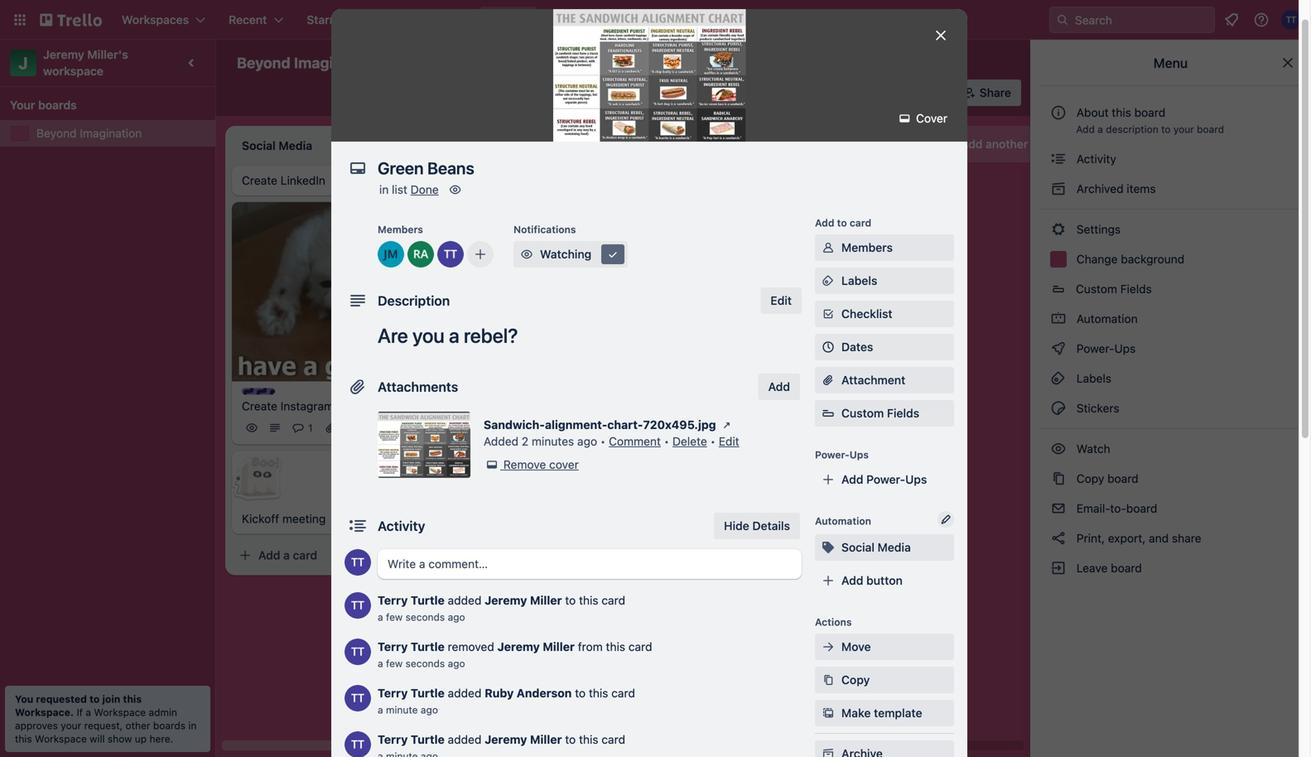 Task type: vqa. For each thing, say whether or not it's contained in the screenshot.
Sort to the bottom
no



Task type: describe. For each thing, give the bounding box(es) containing it.
copy link
[[815, 667, 954, 693]]

add power-ups
[[842, 473, 927, 486]]

copy board
[[1073, 472, 1139, 485]]

sm image for stickers link
[[1050, 400, 1067, 417]]

add a card for add a card button for the rightmost create from template… icon
[[729, 421, 788, 434]]

cover link
[[891, 105, 958, 132]]

0 vertical spatial jeremy miller (jeremymiller198) image
[[907, 81, 930, 104]]

archived
[[1077, 182, 1124, 195]]

create instagram link
[[242, 398, 434, 415]]

ago inside terry turtle added jeremy miller to this card a few seconds ago
[[448, 611, 465, 623]]

sandwich-alignment-chart-720x495.jpg
[[484, 418, 716, 432]]

card inside terry turtle removed jeremy miller from this card a few seconds ago
[[629, 640, 652, 654]]

green
[[712, 361, 745, 375]]

about this board add a description to your board
[[1076, 106, 1224, 135]]

social media button
[[815, 534, 954, 561]]

jeremy for terry turtle added jeremy miller to this card
[[485, 733, 527, 746]]

miller's
[[87, 48, 128, 61]]

anderson
[[517, 686, 572, 700]]

1 vertical spatial ruby anderson (rubyanderson7) image
[[865, 380, 885, 400]]

open information menu image
[[1253, 12, 1270, 28]]

items
[[1127, 182, 1156, 195]]

notifications
[[514, 224, 576, 235]]

jeremy for terry turtle added jeremy miller to this card a few seconds ago
[[485, 593, 527, 607]]

to inside terry turtle added jeremy miller to this card a few seconds ago
[[565, 593, 576, 607]]

terry for terry turtle removed jeremy miller from this card a few seconds ago
[[378, 640, 408, 654]]

sm image for automation "link"
[[1050, 311, 1067, 327]]

terry turtle (terryturtle) image up cover link
[[885, 81, 908, 104]]

a inside terry turtle added jeremy miller to this card a few seconds ago
[[378, 611, 383, 623]]

attachment button
[[815, 367, 954, 393]]

your boards
[[10, 98, 77, 112]]

0 vertical spatial 1
[[779, 384, 783, 395]]

board up activity link
[[1197, 123, 1224, 135]]

watch
[[1073, 442, 1114, 456]]

leave board
[[1073, 561, 1142, 575]]

in inside if a workspace admin approves your request, other boards in this workspace will show up here.
[[188, 720, 197, 731]]

0 horizontal spatial imagination
[[80, 126, 142, 140]]

3 added from the top
[[448, 733, 482, 746]]

terry turtle added jeremy miller to this card
[[378, 733, 625, 746]]

approves
[[15, 720, 58, 731]]

sm image for remove cover link
[[484, 456, 500, 473]]

2 horizontal spatial jeremy miller (jeremymiller198) image
[[630, 401, 649, 421]]

a minute ago link
[[378, 704, 438, 716]]

custom for add to card
[[842, 406, 884, 420]]

few for added
[[386, 611, 403, 623]]

email-to-board link
[[1040, 495, 1301, 522]]

archived items link
[[1040, 176, 1301, 202]]

from
[[578, 640, 603, 654]]

0 vertical spatial ruby anderson (rubyanderson7) image
[[928, 81, 951, 104]]

sm image for the rightmost the labels link
[[1050, 370, 1067, 387]]

social
[[842, 540, 875, 554]]

1 horizontal spatial automation
[[815, 515, 871, 527]]

terry turtle (terryturtle) image for terry turtle added jeremy miller to this card a few seconds ago
[[345, 592, 371, 619]]

ago down alignment-
[[577, 434, 597, 448]]

automation inside automation "link"
[[1073, 312, 1138, 326]]

members link
[[815, 234, 954, 261]]

move
[[842, 640, 871, 654]]

1 horizontal spatial create from template… image
[[895, 421, 908, 434]]

ups up media
[[905, 473, 927, 486]]

copy for copy board
[[1077, 472, 1104, 485]]

meeting
[[282, 512, 326, 526]]

another
[[986, 137, 1028, 151]]

settings
[[1073, 222, 1121, 236]]

custom for menu
[[1076, 282, 1117, 296]]

add up "edit" link on the right bottom of the page
[[729, 421, 751, 434]]

add button button
[[815, 567, 954, 594]]

stickers
[[1073, 401, 1120, 415]]

miller for from this card
[[543, 640, 575, 654]]

turtle for terry turtle added jeremy miller to this card a few seconds ago
[[411, 593, 445, 607]]

power- inside button
[[636, 86, 674, 99]]

add members to card image
[[474, 246, 487, 263]]

sm image for 'members' link
[[820, 239, 837, 256]]

edit button
[[761, 287, 802, 314]]

jeremy miller's workspace
[[43, 48, 131, 78]]

template
[[874, 706, 922, 720]]

add a card for add a card button for bottommost create from template… icon
[[494, 442, 553, 456]]

activity link
[[1040, 146, 1301, 172]]

add left the 2
[[494, 442, 516, 456]]

archived items
[[1073, 182, 1156, 195]]

chart-
[[607, 418, 643, 432]]

other
[[126, 720, 150, 731]]

0 vertical spatial activity
[[1073, 152, 1116, 166]]

board up description
[[1135, 106, 1166, 119]]

ruby
[[485, 686, 514, 700]]

terry for terry turtle added ruby anderson to this card a minute ago
[[378, 686, 408, 700]]

add a card button for create from template… image
[[232, 542, 417, 569]]

dates button
[[815, 334, 954, 360]]

2 vertical spatial power-ups
[[815, 449, 869, 461]]

power-ups link
[[1040, 335, 1301, 362]]

1 vertical spatial power-ups
[[1073, 342, 1139, 355]]

add up the social
[[842, 473, 863, 486]]

social media
[[842, 540, 911, 554]]

ruby anderson (rubyanderson7) image
[[408, 241, 434, 268]]

you
[[15, 693, 33, 705]]

add left button
[[842, 574, 863, 587]]

leave board link
[[1040, 555, 1301, 581]]

join
[[102, 693, 120, 705]]

a inside the terry turtle added ruby anderson to this card a minute ago
[[378, 704, 383, 716]]

terry turtle (terryturtle) image down 'kickoff meeting' link in the left of the page
[[345, 549, 371, 576]]

kickoff
[[242, 512, 279, 526]]

add a card for create from template… image add a card button
[[258, 548, 317, 562]]

seconds for removed
[[406, 658, 445, 669]]

create from template… image
[[424, 549, 437, 562]]

1 vertical spatial create from template… image
[[659, 443, 673, 456]]

0 vertical spatial workspace
[[94, 707, 146, 718]]

make
[[842, 706, 871, 720]]

back to home image
[[40, 7, 102, 33]]

1 horizontal spatial members
[[842, 241, 893, 254]]

added 2 minutes ago
[[484, 434, 597, 448]]

0 vertical spatial boards
[[38, 98, 77, 112]]

cover
[[913, 111, 948, 125]]

fields for add to card
[[887, 406, 920, 420]]

cover
[[549, 458, 579, 471]]

print, export, and share
[[1073, 531, 1202, 545]]

create linkedin link
[[242, 172, 434, 189]]

comment link
[[609, 434, 661, 448]]

sm image for automation button
[[710, 80, 733, 103]]

this inside terry turtle added jeremy miller to this card a few seconds ago
[[579, 593, 598, 607]]

board
[[590, 56, 622, 70]]

sm image for activity link
[[1050, 151, 1067, 167]]

about
[[1077, 106, 1109, 119]]

turtle for terry turtle removed jeremy miller from this card a few seconds ago
[[411, 640, 445, 654]]

sm image for the topmost the labels link
[[820, 273, 837, 289]]

2 vertical spatial miller
[[530, 733, 562, 746]]

share button
[[956, 80, 1021, 106]]

done link
[[411, 183, 439, 196]]

comment
[[609, 434, 661, 448]]

ups up 'add power-ups'
[[850, 449, 869, 461]]

share
[[980, 86, 1011, 99]]

remove cover link
[[484, 456, 579, 473]]

turtle for terry turtle added jeremy miller to this card
[[411, 733, 445, 746]]

card inside the terry turtle added ruby anderson to this card a minute ago
[[611, 686, 635, 700]]

added for jeremy miller
[[448, 593, 482, 607]]

jeremy for terry turtle removed jeremy miller from this card a few seconds ago
[[497, 640, 540, 654]]

hide details
[[724, 519, 790, 533]]

terry turtle (terryturtle) image down attachments
[[394, 418, 414, 438]]

add another list button
[[931, 126, 1156, 162]]

this inside you requested to join this workspace.
[[123, 693, 142, 705]]

0 vertical spatial in
[[379, 183, 389, 196]]

to-
[[1110, 502, 1126, 515]]

a inside if a workspace admin approves your request, other boards in this workspace will show up here.
[[86, 707, 91, 718]]

1 vertical spatial workspace
[[35, 733, 87, 745]]

make template
[[842, 706, 922, 720]]

1 vertical spatial beyond imagination
[[36, 126, 142, 140]]

Write a comment text field
[[378, 549, 802, 579]]

menu
[[1154, 55, 1188, 71]]

automation inside automation button
[[733, 86, 796, 99]]

custom fields for add to card
[[842, 406, 920, 420]]

create linkedin
[[242, 174, 325, 187]]

power- up 'add power-ups'
[[815, 449, 850, 461]]

you requested to join this workspace.
[[15, 693, 142, 718]]

0 vertical spatial labels
[[842, 274, 877, 287]]

are
[[378, 324, 408, 347]]

to up 'members' link
[[837, 217, 847, 229]]

attachments
[[378, 379, 458, 395]]

1 vertical spatial activity
[[378, 518, 425, 534]]



Task type: locate. For each thing, give the bounding box(es) containing it.
description
[[1106, 123, 1159, 135]]

custom fields button for add to card
[[815, 405, 954, 422]]

sm image inside email-to-board link
[[1050, 500, 1067, 517]]

terry turtle (terryturtle) image
[[606, 401, 626, 421], [345, 592, 371, 619], [345, 639, 371, 665], [345, 685, 371, 712], [345, 731, 371, 757]]

1 vertical spatial your
[[61, 720, 81, 731]]

activity up archived
[[1073, 152, 1116, 166]]

list inside button
[[1031, 137, 1048, 151]]

sm image inside stickers link
[[1050, 400, 1067, 417]]

to left the join
[[89, 693, 100, 705]]

add left another
[[961, 137, 983, 151]]

create from template… image down 720x495.jpg
[[659, 443, 673, 456]]

create for create linkedin
[[242, 174, 277, 187]]

green beans link
[[712, 360, 905, 376]]

0 horizontal spatial jeremy miller (jeremymiller198) image
[[378, 241, 404, 268]]

terry for terry turtle added jeremy miller to this card a few seconds ago
[[378, 593, 408, 607]]

sm image for the checklist link
[[820, 306, 837, 322]]

2 vertical spatial ruby anderson (rubyanderson7) image
[[653, 401, 673, 421]]

0 vertical spatial imagination
[[294, 54, 378, 72]]

terry inside the terry turtle added ruby anderson to this card a minute ago
[[378, 686, 408, 700]]

custom fields down change background at top right
[[1076, 282, 1152, 296]]

terry turtle (terryturtle) image right open information menu image
[[1281, 10, 1301, 30]]

sm image for copy board link at the bottom
[[1050, 470, 1067, 487]]

1 turtle from the top
[[411, 593, 445, 607]]

2 horizontal spatial add a card button
[[702, 414, 888, 441]]

button
[[867, 574, 903, 587]]

0 vertical spatial custom fields
[[1076, 282, 1152, 296]]

0 horizontal spatial edit
[[719, 434, 739, 448]]

custom fields button for menu
[[1040, 276, 1301, 302]]

board inside copy board link
[[1108, 472, 1139, 485]]

2 create from the top
[[242, 399, 277, 413]]

sm image inside move link
[[820, 639, 837, 655]]

add to card
[[815, 217, 872, 229]]

1 vertical spatial add a card
[[494, 442, 553, 456]]

1 horizontal spatial labels link
[[1040, 365, 1301, 392]]

1 horizontal spatial ruby anderson (rubyanderson7) image
[[865, 380, 885, 400]]

1 horizontal spatial in
[[379, 183, 389, 196]]

0 horizontal spatial power-ups
[[636, 86, 696, 99]]

sm image
[[710, 80, 733, 103], [896, 110, 913, 127], [1050, 181, 1067, 197], [447, 181, 464, 198], [1050, 221, 1067, 238], [820, 239, 837, 256], [605, 246, 621, 263], [820, 306, 837, 322], [1050, 400, 1067, 417], [1050, 441, 1067, 457], [1050, 470, 1067, 487], [1050, 500, 1067, 517], [1050, 560, 1067, 576], [820, 639, 837, 655], [820, 705, 837, 721]]

terry inside terry turtle added jeremy miller to this card a few seconds ago
[[378, 593, 408, 607]]

email-
[[1077, 502, 1110, 515]]

board
[[1135, 106, 1166, 119], [1197, 123, 1224, 135], [1108, 472, 1139, 485], [1126, 502, 1158, 515], [1111, 561, 1142, 575]]

2 vertical spatial automation
[[815, 515, 871, 527]]

boards right the your
[[38, 98, 77, 112]]

kickoff meeting
[[242, 512, 326, 526]]

miller inside terry turtle removed jeremy miller from this card a few seconds ago
[[543, 640, 575, 654]]

0 vertical spatial power-ups
[[636, 86, 696, 99]]

1 horizontal spatial imagination
[[294, 54, 378, 72]]

jeremy miller (jeremymiller198) image down dates "button"
[[888, 380, 908, 400]]

1 vertical spatial beyond
[[36, 126, 77, 140]]

create for create instagram
[[242, 399, 277, 413]]

kickoff meeting link
[[242, 511, 434, 527]]

terry
[[378, 593, 408, 607], [378, 640, 408, 654], [378, 686, 408, 700], [378, 733, 408, 746]]

0 horizontal spatial in
[[188, 720, 197, 731]]

beyond inside beyond imagination link
[[36, 126, 77, 140]]

1 horizontal spatial your
[[1174, 123, 1194, 135]]

terry turtle (terryturtle) image for terry turtle removed jeremy miller from this card a few seconds ago
[[345, 639, 371, 665]]

0 horizontal spatial labels
[[842, 274, 877, 287]]

make template link
[[815, 700, 954, 726]]

1 horizontal spatial custom fields button
[[1040, 276, 1301, 302]]

0 horizontal spatial beyond
[[36, 126, 77, 140]]

sm image inside the social media button
[[820, 539, 837, 556]]

add button
[[842, 574, 903, 587]]

few inside terry turtle removed jeremy miller from this card a few seconds ago
[[386, 658, 403, 669]]

1 vertical spatial list
[[392, 183, 407, 196]]

sm image inside automation "link"
[[1050, 311, 1067, 327]]

add a card up remove
[[494, 442, 553, 456]]

change background
[[1073, 252, 1185, 266]]

sm image inside the checklist link
[[820, 306, 837, 322]]

custom down attachment at right
[[842, 406, 884, 420]]

1 vertical spatial in
[[188, 720, 197, 731]]

seconds for added
[[406, 611, 445, 623]]

sm image inside the leave board link
[[1050, 560, 1067, 576]]

1 horizontal spatial beyond
[[237, 54, 290, 72]]

ups inside button
[[674, 86, 696, 99]]

sm image inside automation button
[[710, 80, 733, 103]]

power-ups down customize views image
[[636, 86, 696, 99]]

2 vertical spatial added
[[448, 733, 482, 746]]

sm image inside watching button
[[519, 246, 535, 263]]

0 vertical spatial added
[[448, 593, 482, 607]]

2 horizontal spatial automation
[[1073, 312, 1138, 326]]

1 vertical spatial few
[[386, 658, 403, 669]]

add a card
[[729, 421, 788, 434], [494, 442, 553, 456], [258, 548, 317, 562]]

power-ups up stickers on the bottom right of page
[[1073, 342, 1139, 355]]

add a card button down 'kickoff meeting' link in the left of the page
[[232, 542, 417, 569]]

boards down the admin
[[153, 720, 186, 731]]

1 horizontal spatial copy
[[1077, 472, 1104, 485]]

add down kickoff
[[258, 548, 280, 562]]

1 create from the top
[[242, 174, 277, 187]]

2 a few seconds ago link from the top
[[378, 658, 465, 669]]

in
[[379, 183, 389, 196], [188, 720, 197, 731]]

turtle up a minute ago link on the left bottom of page
[[411, 686, 445, 700]]

edit link
[[719, 434, 739, 448]]

sm image
[[1050, 151, 1067, 167], [519, 246, 535, 263], [820, 273, 837, 289], [1050, 311, 1067, 327], [1050, 340, 1067, 357], [1050, 370, 1067, 387], [719, 417, 735, 433], [484, 456, 500, 473], [1050, 530, 1067, 547], [820, 539, 837, 556], [820, 672, 837, 688], [820, 745, 837, 757]]

a few seconds ago link
[[378, 611, 465, 623], [378, 658, 465, 669]]

custom down change
[[1076, 282, 1117, 296]]

1 vertical spatial create
[[242, 399, 277, 413]]

0 horizontal spatial beyond imagination
[[36, 126, 142, 140]]

1 added from the top
[[448, 593, 482, 607]]

2 vertical spatial add a card
[[258, 548, 317, 562]]

sm image inside activity link
[[1050, 151, 1067, 167]]

workspace down the join
[[94, 707, 146, 718]]

you
[[412, 324, 445, 347]]

sm image inside cover link
[[896, 110, 913, 127]]

terry turtle added ruby anderson to this card a minute ago
[[378, 686, 635, 716]]

instagram
[[281, 399, 334, 413]]

added inside terry turtle added jeremy miller to this card a few seconds ago
[[448, 593, 482, 607]]

labels link down power-ups link
[[1040, 365, 1301, 392]]

actions
[[815, 616, 852, 628]]

leave
[[1077, 561, 1108, 575]]

1 down instagram on the bottom left
[[308, 422, 313, 434]]

a inside about this board add a description to your board
[[1098, 123, 1103, 135]]

ago inside the terry turtle added ruby anderson to this card a minute ago
[[421, 704, 438, 716]]

seconds up a minute ago link on the left bottom of page
[[406, 658, 445, 669]]

delete
[[673, 434, 707, 448]]

sm image for the make template link
[[820, 705, 837, 721]]

add down about
[[1076, 123, 1095, 135]]

fields down change background at top right
[[1120, 282, 1152, 296]]

0 notifications image
[[1222, 10, 1242, 30]]

terry for terry turtle added jeremy miller to this card
[[378, 733, 408, 746]]

0 vertical spatial your
[[1174, 123, 1194, 135]]

sm image for settings link
[[1050, 221, 1067, 238]]

1 horizontal spatial 1
[[779, 384, 783, 395]]

jeremy inside terry turtle added jeremy miller to this card a few seconds ago
[[485, 593, 527, 607]]

4 terry from the top
[[378, 733, 408, 746]]

list left done
[[392, 183, 407, 196]]

miller for to this card
[[530, 593, 562, 607]]

sm image inside "archived items" "link"
[[1050, 181, 1067, 197]]

here.
[[149, 733, 173, 745]]

media
[[878, 540, 911, 554]]

power- up the social media button
[[867, 473, 905, 486]]

ups left automation button
[[674, 86, 696, 99]]

power-
[[636, 86, 674, 99], [1077, 342, 1115, 355], [815, 449, 850, 461], [867, 473, 905, 486]]

hide details link
[[714, 513, 800, 539]]

request,
[[84, 720, 123, 731]]

this inside about this board add a description to your board
[[1112, 106, 1131, 119]]

removed
[[448, 640, 494, 654]]

edit right delete
[[719, 434, 739, 448]]

this inside terry turtle removed jeremy miller from this card a few seconds ago
[[606, 640, 625, 654]]

terry turtle (terryturtle) image
[[1281, 10, 1301, 30], [885, 81, 908, 104], [437, 241, 464, 268], [842, 380, 861, 400], [394, 418, 414, 438], [345, 549, 371, 576]]

hide
[[724, 519, 749, 533]]

1 vertical spatial labels link
[[1040, 365, 1301, 392]]

checklist
[[842, 307, 893, 321]]

miller left from
[[543, 640, 575, 654]]

watching button
[[514, 241, 628, 268]]

custom fields button up automation "link"
[[1040, 276, 1301, 302]]

seconds inside terry turtle added jeremy miller to this card a few seconds ago
[[406, 611, 445, 623]]

0 vertical spatial seconds
[[406, 611, 445, 623]]

to
[[1161, 123, 1171, 135], [837, 217, 847, 229], [565, 593, 576, 607], [575, 686, 586, 700], [89, 693, 100, 705], [565, 733, 576, 746]]

members
[[378, 224, 423, 235], [842, 241, 893, 254]]

add inside about this board add a description to your board
[[1076, 123, 1095, 135]]

print, export, and share link
[[1040, 525, 1301, 552]]

your down if
[[61, 720, 81, 731]]

1 few from the top
[[386, 611, 403, 623]]

0 vertical spatial custom fields button
[[1040, 276, 1301, 302]]

1
[[779, 384, 783, 395], [308, 422, 313, 434]]

added left ruby
[[448, 686, 482, 700]]

0 vertical spatial copy
[[1077, 472, 1104, 485]]

a few seconds ago link up the removed
[[378, 611, 465, 623]]

to inside the terry turtle added ruby anderson to this card a minute ago
[[575, 686, 586, 700]]

watching
[[540, 247, 592, 261]]

sm image inside "watch" "link"
[[1050, 441, 1067, 457]]

fields down attachment button
[[887, 406, 920, 420]]

jeremy miller (jeremymiller198) image down attachments
[[417, 418, 437, 438]]

list right another
[[1031, 137, 1048, 151]]

ago right minute at the left bottom of the page
[[421, 704, 438, 716]]

workspace.
[[15, 707, 74, 718]]

0 vertical spatial custom
[[1076, 282, 1117, 296]]

seconds down create from template… image
[[406, 611, 445, 623]]

power- up stickers on the bottom right of page
[[1077, 342, 1115, 355]]

add a card up "edit" link on the right bottom of the page
[[729, 421, 788, 434]]

add down 'beans'
[[768, 380, 790, 393]]

turtle down create from template… image
[[411, 593, 445, 607]]

custom fields
[[1076, 282, 1152, 296], [842, 406, 920, 420]]

1 horizontal spatial edit
[[771, 294, 792, 307]]

export,
[[1108, 531, 1146, 545]]

1 down 'beans'
[[779, 384, 783, 395]]

copy up email-
[[1077, 472, 1104, 485]]

if a workspace admin approves your request, other boards in this workspace will show up here.
[[15, 707, 197, 745]]

add a card button
[[702, 414, 888, 441], [467, 436, 653, 463], [232, 542, 417, 569]]

sm image for copy link
[[820, 672, 837, 688]]

done
[[411, 183, 439, 196]]

attachment
[[842, 373, 906, 387]]

a inside terry turtle removed jeremy miller from this card a few seconds ago
[[378, 658, 383, 669]]

sm image for move link
[[820, 639, 837, 655]]

create from template… image
[[895, 421, 908, 434], [659, 443, 673, 456]]

1 vertical spatial 1
[[308, 422, 313, 434]]

to inside about this board add a description to your board
[[1161, 123, 1171, 135]]

add power-ups link
[[815, 466, 954, 493]]

create left "linkedin"
[[242, 174, 277, 187]]

miller inside terry turtle added jeremy miller to this card a few seconds ago
[[530, 593, 562, 607]]

1 horizontal spatial custom
[[1076, 282, 1117, 296]]

0 horizontal spatial custom fields
[[842, 406, 920, 420]]

jeremy up terry turtle removed jeremy miller from this card a few seconds ago
[[485, 593, 527, 607]]

ups down automation "link"
[[1114, 342, 1136, 355]]

in left done
[[379, 183, 389, 196]]

1 vertical spatial boards
[[153, 720, 186, 731]]

0 horizontal spatial automation
[[733, 86, 796, 99]]

2 terry from the top
[[378, 640, 408, 654]]

power-ups
[[636, 86, 696, 99], [1073, 342, 1139, 355], [815, 449, 869, 461]]

added
[[484, 434, 519, 448]]

1 horizontal spatial power-ups
[[815, 449, 869, 461]]

terry inside terry turtle removed jeremy miller from this card a few seconds ago
[[378, 640, 408, 654]]

primary element
[[0, 0, 1311, 40]]

dates
[[842, 340, 873, 354]]

1 vertical spatial seconds
[[406, 658, 445, 669]]

ago down the removed
[[448, 658, 465, 669]]

print,
[[1077, 531, 1105, 545]]

a few seconds ago link up a minute ago link on the left bottom of page
[[378, 658, 465, 669]]

3 turtle from the top
[[411, 686, 445, 700]]

seconds inside terry turtle removed jeremy miller from this card a few seconds ago
[[406, 658, 445, 669]]

sm image for the leave board link
[[1050, 560, 1067, 576]]

0 horizontal spatial add a card
[[258, 548, 317, 562]]

this inside if a workspace admin approves your request, other boards in this workspace will show up here.
[[15, 733, 32, 745]]

stickers link
[[1040, 395, 1301, 422]]

jeremy inside terry turtle removed jeremy miller from this card a few seconds ago
[[497, 640, 540, 654]]

alignment-
[[545, 418, 607, 432]]

board link
[[562, 50, 632, 76]]

0 vertical spatial a few seconds ago link
[[378, 611, 465, 623]]

your inside about this board add a description to your board
[[1174, 123, 1194, 135]]

2 few from the top
[[386, 658, 403, 669]]

board up to-
[[1108, 472, 1139, 485]]

0 vertical spatial members
[[378, 224, 423, 235]]

turtle left the removed
[[411, 640, 445, 654]]

sm image for email-to-board link
[[1050, 500, 1067, 517]]

few inside terry turtle added jeremy miller to this card a few seconds ago
[[386, 611, 403, 623]]

add a card down kickoff meeting
[[258, 548, 317, 562]]

turtle inside terry turtle added jeremy miller to this card a few seconds ago
[[411, 593, 445, 607]]

search image
[[1056, 13, 1069, 27]]

jeremy miller (jeremymiller198) image up comment link
[[630, 401, 649, 421]]

ups
[[674, 86, 696, 99], [1114, 342, 1136, 355], [850, 449, 869, 461], [905, 473, 927, 486]]

0 horizontal spatial activity
[[378, 518, 425, 534]]

fields for menu
[[1120, 282, 1152, 296]]

labels up "checklist"
[[842, 274, 877, 287]]

to inside you requested to join this workspace.
[[89, 693, 100, 705]]

0 horizontal spatial fields
[[887, 406, 920, 420]]

ago up the removed
[[448, 611, 465, 623]]

sm image for print, export, and share link in the right of the page
[[1050, 530, 1067, 547]]

beyond imagination inside board name text box
[[237, 54, 378, 72]]

beyond imagination
[[237, 54, 378, 72], [36, 126, 142, 140]]

sm image inside the make template link
[[820, 705, 837, 721]]

0 horizontal spatial custom
[[842, 406, 884, 420]]

power-ups up 'add power-ups'
[[815, 449, 869, 461]]

2 horizontal spatial add a card
[[729, 421, 788, 434]]

this
[[1112, 106, 1131, 119], [579, 593, 598, 607], [606, 640, 625, 654], [589, 686, 608, 700], [123, 693, 142, 705], [579, 733, 598, 746], [15, 733, 32, 745]]

copy board link
[[1040, 466, 1301, 492]]

None text field
[[369, 153, 916, 183]]

add
[[1076, 123, 1095, 135], [961, 137, 983, 151], [815, 217, 835, 229], [768, 380, 790, 393], [729, 421, 751, 434], [494, 442, 516, 456], [842, 473, 863, 486], [258, 548, 280, 562], [842, 574, 863, 587]]

0 horizontal spatial 1
[[308, 422, 313, 434]]

sm image inside 'members' link
[[820, 239, 837, 256]]

color: purple, title: none image
[[242, 388, 275, 395]]

2
[[522, 434, 529, 448]]

workspace
[[94, 707, 146, 718], [35, 733, 87, 745]]

sm image inside copy link
[[820, 672, 837, 688]]

1 vertical spatial added
[[448, 686, 482, 700]]

list
[[1031, 137, 1048, 151], [392, 183, 407, 196]]

jeremy miller (jeremymiller198) image
[[378, 241, 404, 268], [630, 401, 649, 421], [417, 418, 437, 438]]

added for ruby anderson
[[448, 686, 482, 700]]

boards inside if a workspace admin approves your request, other boards in this workspace will show up here.
[[153, 720, 186, 731]]

0 vertical spatial create
[[242, 174, 277, 187]]

add a card button down add button
[[702, 414, 888, 441]]

copy for copy
[[842, 673, 870, 687]]

activity up create from template… image
[[378, 518, 425, 534]]

turtle inside terry turtle removed jeremy miller from this card a few seconds ago
[[411, 640, 445, 654]]

few for removed
[[386, 658, 403, 669]]

edit up 'beans'
[[771, 294, 792, 307]]

power-ups button
[[602, 80, 706, 106]]

miller down anderson
[[530, 733, 562, 746]]

Board name text field
[[229, 50, 386, 76]]

up
[[135, 733, 147, 745]]

delete link
[[673, 434, 707, 448]]

jeremy miller (jeremymiller198) image left ruby anderson (rubyanderson7) icon
[[378, 241, 404, 268]]

1 horizontal spatial labels
[[1073, 371, 1112, 385]]

a few seconds ago link for added
[[378, 611, 465, 623]]

jeremy miller (jeremymiller198) image up cover link
[[907, 81, 930, 104]]

0 vertical spatial fields
[[1120, 282, 1152, 296]]

ruby anderson (rubyanderson7) image right chart-
[[653, 401, 673, 421]]

0 horizontal spatial list
[[392, 183, 407, 196]]

ruby anderson (rubyanderson7) image
[[928, 81, 951, 104], [865, 380, 885, 400], [653, 401, 673, 421]]

1 horizontal spatial list
[[1031, 137, 1048, 151]]

0 vertical spatial add a card
[[729, 421, 788, 434]]

to up activity link
[[1161, 123, 1171, 135]]

1 vertical spatial labels
[[1073, 371, 1112, 385]]

0 horizontal spatial labels link
[[815, 268, 954, 294]]

2 added from the top
[[448, 686, 482, 700]]

terry turtle (terryturtle) image left add members to card icon
[[437, 241, 464, 268]]

workspace down approves
[[35, 733, 87, 745]]

workspace
[[43, 64, 104, 78]]

beyond inside board name text box
[[237, 54, 290, 72]]

sm image inside watching button
[[605, 246, 621, 263]]

sm image for "watch" "link"
[[1050, 441, 1067, 457]]

minutes
[[532, 434, 574, 448]]

2 seconds from the top
[[406, 658, 445, 669]]

1 vertical spatial custom
[[842, 406, 884, 420]]

ruby anderson (rubyanderson7) image up cover
[[928, 81, 951, 104]]

0 vertical spatial few
[[386, 611, 403, 623]]

minute
[[386, 704, 418, 716]]

a few seconds ago link for removed
[[378, 658, 465, 669]]

board up the print, export, and share on the right of page
[[1126, 502, 1158, 515]]

members up ruby anderson (rubyanderson7) icon
[[378, 224, 423, 235]]

customize views image
[[640, 55, 657, 71]]

2 turtle from the top
[[411, 640, 445, 654]]

sm image inside copy board link
[[1050, 470, 1067, 487]]

terry turtle (terryturtle) image down dates
[[842, 380, 861, 400]]

sm image for "archived items" "link"
[[1050, 181, 1067, 197]]

jeremy up the "workspace"
[[43, 48, 84, 61]]

added down the terry turtle added ruby anderson to this card a minute ago
[[448, 733, 482, 746]]

imagination inside board name text box
[[294, 54, 378, 72]]

board inside the leave board link
[[1111, 561, 1142, 575]]

turtle for terry turtle added ruby anderson to this card a minute ago
[[411, 686, 445, 700]]

0 horizontal spatial members
[[378, 224, 423, 235]]

add up 'members' link
[[815, 217, 835, 229]]

sm image for watching button
[[519, 246, 535, 263]]

1 horizontal spatial boards
[[153, 720, 186, 731]]

to down write a comment text field
[[565, 593, 576, 607]]

1 terry from the top
[[378, 593, 408, 607]]

terry turtle (terryturtle) image for terry turtle added ruby anderson to this card a minute ago
[[345, 685, 371, 712]]

added inside the terry turtle added ruby anderson to this card a minute ago
[[448, 686, 482, 700]]

1 vertical spatial imagination
[[80, 126, 142, 140]]

add a card button for the rightmost create from template… icon
[[702, 414, 888, 441]]

4 turtle from the top
[[411, 733, 445, 746]]

to down anderson
[[565, 733, 576, 746]]

1 vertical spatial fields
[[887, 406, 920, 420]]

create
[[242, 174, 277, 187], [242, 399, 277, 413]]

sm image inside print, export, and share link
[[1050, 530, 1067, 547]]

board inside email-to-board link
[[1126, 502, 1158, 515]]

your inside if a workspace admin approves your request, other boards in this workspace will show up here.
[[61, 720, 81, 731]]

activity
[[1073, 152, 1116, 166], [378, 518, 425, 534]]

board down export,
[[1111, 561, 1142, 575]]

background
[[1121, 252, 1185, 266]]

0 vertical spatial beyond imagination
[[237, 54, 378, 72]]

3 terry from the top
[[378, 686, 408, 700]]

create from template… image down attachment button
[[895, 421, 908, 434]]

0 horizontal spatial workspace
[[35, 733, 87, 745]]

copy up make
[[842, 673, 870, 687]]

to right anderson
[[575, 686, 586, 700]]

rebel?
[[464, 324, 518, 347]]

sm image inside settings link
[[1050, 221, 1067, 238]]

Search field
[[1069, 7, 1214, 32]]

power-ups inside button
[[636, 86, 696, 99]]

sm image for the social media button
[[820, 539, 837, 556]]

jeremy down terry turtle added jeremy miller to this card a few seconds ago at the bottom left of page
[[497, 640, 540, 654]]

0 horizontal spatial your
[[61, 720, 81, 731]]

automation button
[[710, 80, 806, 106]]

jeremy miller (jeremymiller198) image
[[907, 81, 930, 104], [888, 380, 908, 400]]

turtle inside the terry turtle added ruby anderson to this card a minute ago
[[411, 686, 445, 700]]

remove cover
[[503, 458, 579, 471]]

1 seconds from the top
[[406, 611, 445, 623]]

jeremy inside jeremy miller's workspace
[[43, 48, 84, 61]]

a
[[1098, 123, 1103, 135], [449, 324, 459, 347], [754, 421, 760, 434], [519, 442, 525, 456], [283, 548, 290, 562], [378, 611, 383, 623], [378, 658, 383, 669], [378, 704, 383, 716], [86, 707, 91, 718]]

0 vertical spatial beyond
[[237, 54, 290, 72]]

custom fields for menu
[[1076, 282, 1152, 296]]

admin
[[149, 707, 177, 718]]

1 horizontal spatial jeremy miller (jeremymiller198) image
[[417, 418, 437, 438]]

move link
[[815, 634, 954, 660]]

jeremy down the terry turtle added ruby anderson to this card a minute ago
[[485, 733, 527, 746]]

add inside button
[[961, 137, 983, 151]]

0 vertical spatial edit
[[771, 294, 792, 307]]

1 vertical spatial jeremy miller (jeremymiller198) image
[[888, 380, 908, 400]]

labels link up the checklist link
[[815, 268, 954, 294]]

ago inside terry turtle removed jeremy miller from this card a few seconds ago
[[448, 658, 465, 669]]

1 vertical spatial members
[[842, 241, 893, 254]]

edit inside button
[[771, 294, 792, 307]]

add button
[[758, 374, 800, 400]]

add a card button for bottommost create from template… icon
[[467, 436, 653, 463]]

1 vertical spatial custom fields
[[842, 406, 920, 420]]

your boards with 1 items element
[[10, 95, 197, 115]]

checklist link
[[815, 301, 954, 327]]

this inside the terry turtle added ruby anderson to this card a minute ago
[[589, 686, 608, 700]]

in right other
[[188, 720, 197, 731]]

1 a few seconds ago link from the top
[[378, 611, 465, 623]]

0 vertical spatial labels link
[[815, 268, 954, 294]]

1 horizontal spatial add a card
[[494, 442, 553, 456]]

create down color: purple, title: none icon
[[242, 399, 277, 413]]

custom fields down attachment button
[[842, 406, 920, 420]]

1 vertical spatial a few seconds ago link
[[378, 658, 465, 669]]

0 vertical spatial list
[[1031, 137, 1048, 151]]

sm image for power-ups link
[[1050, 340, 1067, 357]]

labels up stickers on the bottom right of page
[[1073, 371, 1112, 385]]

1 vertical spatial custom fields button
[[815, 405, 954, 422]]

power- down customize views image
[[636, 86, 674, 99]]

1 horizontal spatial workspace
[[94, 707, 146, 718]]

sm image for cover link
[[896, 110, 913, 127]]

card inside terry turtle added jeremy miller to this card a few seconds ago
[[602, 593, 625, 607]]

sm image inside power-ups link
[[1050, 340, 1067, 357]]

1 horizontal spatial activity
[[1073, 152, 1116, 166]]



